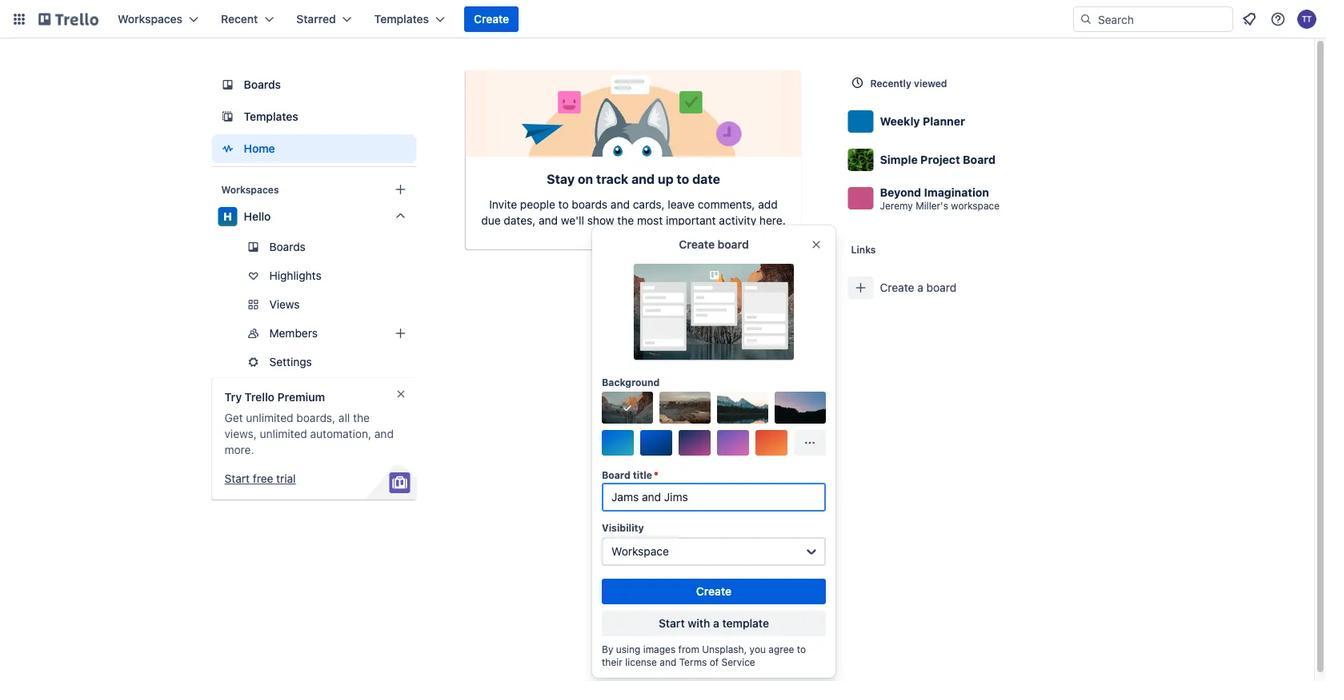 Task type: locate. For each thing, give the bounding box(es) containing it.
0 vertical spatial board
[[718, 238, 749, 251]]

here.
[[760, 214, 786, 227]]

the
[[617, 214, 634, 227], [353, 412, 370, 425]]

2 vertical spatial to
[[797, 644, 806, 656]]

template board image
[[218, 107, 237, 126]]

and down images
[[660, 657, 677, 668]]

1 vertical spatial board
[[602, 470, 631, 481]]

0 horizontal spatial to
[[558, 198, 569, 211]]

switch to… image
[[11, 11, 27, 27]]

we'll
[[561, 214, 584, 227]]

beyond imagination jeremy miller's workspace
[[880, 186, 1000, 212]]

start left the free
[[225, 473, 250, 486]]

2 boards link from the top
[[212, 235, 417, 260]]

a
[[917, 281, 924, 295], [713, 618, 719, 631]]

start inside button
[[225, 473, 250, 486]]

0 vertical spatial start
[[225, 473, 250, 486]]

1 horizontal spatial start
[[659, 618, 685, 631]]

unsplash,
[[702, 644, 747, 656]]

boards for templates
[[244, 78, 281, 91]]

create inside 'primary' element
[[474, 12, 509, 26]]

1 vertical spatial a
[[713, 618, 719, 631]]

board down the weekly planner link
[[963, 153, 996, 166]]

background
[[602, 377, 660, 388]]

0 vertical spatial create button
[[464, 6, 519, 32]]

add image
[[391, 324, 410, 343]]

1 horizontal spatial templates
[[374, 12, 429, 26]]

boards up highlights
[[269, 241, 306, 254]]

title
[[633, 470, 652, 481]]

dates,
[[504, 214, 536, 227]]

1 vertical spatial start
[[659, 618, 685, 631]]

templates right starred 'dropdown button'
[[374, 12, 429, 26]]

boards link up highlights link
[[212, 235, 417, 260]]

miller's
[[916, 201, 948, 212]]

simple
[[880, 153, 918, 166]]

board left title
[[602, 470, 631, 481]]

from
[[678, 644, 699, 656]]

simple project board link
[[842, 141, 1115, 179]]

start free trial button
[[225, 471, 296, 487]]

search image
[[1080, 13, 1093, 26]]

1 vertical spatial the
[[353, 412, 370, 425]]

terry turtle (terryturtle) image
[[1297, 10, 1317, 29]]

visibility
[[602, 523, 644, 534]]

unlimited
[[246, 412, 293, 425], [260, 428, 307, 441]]

board inside button
[[927, 281, 957, 295]]

due
[[481, 214, 501, 227]]

0 vertical spatial a
[[917, 281, 924, 295]]

invite people to boards and cards, leave comments, add due dates, and we'll show the most important activity here.
[[481, 198, 786, 227]]

1 horizontal spatial a
[[917, 281, 924, 295]]

1 vertical spatial boards
[[269, 241, 306, 254]]

create a workspace image
[[391, 180, 410, 199]]

0 vertical spatial boards link
[[212, 70, 417, 99]]

boards link up templates link
[[212, 70, 417, 99]]

automation,
[[310, 428, 371, 441]]

background element
[[602, 392, 826, 456]]

0 vertical spatial the
[[617, 214, 634, 227]]

templates up home at the top left
[[244, 110, 298, 123]]

the right "all"
[[353, 412, 370, 425]]

1 vertical spatial to
[[558, 198, 569, 211]]

viewed
[[914, 78, 947, 89]]

0 vertical spatial board
[[963, 153, 996, 166]]

boards link for highlights
[[212, 235, 417, 260]]

of
[[710, 657, 719, 668]]

recent button
[[211, 6, 284, 32]]

1 vertical spatial boards link
[[212, 235, 417, 260]]

links
[[851, 244, 876, 255]]

start for start with a template
[[659, 618, 685, 631]]

board
[[963, 153, 996, 166], [602, 470, 631, 481]]

and
[[632, 172, 655, 187], [611, 198, 630, 211], [539, 214, 558, 227], [374, 428, 394, 441], [660, 657, 677, 668]]

imagination
[[924, 186, 989, 199]]

most
[[637, 214, 663, 227]]

open information menu image
[[1270, 11, 1286, 27]]

terms
[[679, 657, 707, 668]]

to right up
[[677, 172, 689, 187]]

settings link
[[212, 350, 417, 375]]

more.
[[225, 444, 254, 457]]

board title *
[[602, 470, 659, 481]]

1 vertical spatial workspaces
[[221, 184, 279, 195]]

trello
[[245, 391, 275, 404]]

0 vertical spatial workspaces
[[118, 12, 183, 26]]

templates
[[374, 12, 429, 26], [244, 110, 298, 123]]

unlimited down trello
[[246, 412, 293, 425]]

0 horizontal spatial workspaces
[[118, 12, 183, 26]]

workspaces
[[118, 12, 183, 26], [221, 184, 279, 195]]

boards link
[[212, 70, 417, 99], [212, 235, 417, 260]]

and left up
[[632, 172, 655, 187]]

0 vertical spatial boards
[[244, 78, 281, 91]]

start left the with
[[659, 618, 685, 631]]

0 vertical spatial to
[[677, 172, 689, 187]]

workspace
[[612, 545, 669, 559]]

get
[[225, 412, 243, 425]]

to
[[677, 172, 689, 187], [558, 198, 569, 211], [797, 644, 806, 656]]

None text field
[[602, 483, 826, 512]]

start inside button
[[659, 618, 685, 631]]

0 horizontal spatial start
[[225, 473, 250, 486]]

a inside button
[[713, 618, 719, 631]]

0 horizontal spatial the
[[353, 412, 370, 425]]

the inside try trello premium get unlimited boards, all the views, unlimited automation, and more.
[[353, 412, 370, 425]]

create a board button
[[842, 269, 1115, 307]]

0 notifications image
[[1240, 10, 1259, 29]]

to up we'll
[[558, 198, 569, 211]]

0 vertical spatial templates
[[374, 12, 429, 26]]

to right agree
[[797, 644, 806, 656]]

to inside invite people to boards and cards, leave comments, add due dates, and we'll show the most important activity here.
[[558, 198, 569, 211]]

0 horizontal spatial a
[[713, 618, 719, 631]]

license
[[625, 657, 657, 668]]

home
[[244, 142, 275, 155]]

beyond
[[880, 186, 921, 199]]

create
[[474, 12, 509, 26], [679, 238, 715, 251], [880, 281, 914, 295], [696, 586, 732, 599]]

1 vertical spatial create button
[[602, 579, 826, 605]]

track
[[596, 172, 629, 187]]

1 boards link from the top
[[212, 70, 417, 99]]

the left the "most"
[[617, 214, 634, 227]]

boards right board image
[[244, 78, 281, 91]]

up
[[658, 172, 674, 187]]

0 horizontal spatial board
[[718, 238, 749, 251]]

cards,
[[633, 198, 665, 211]]

0 horizontal spatial templates
[[244, 110, 298, 123]]

create button
[[464, 6, 519, 32], [602, 579, 826, 605]]

1 horizontal spatial board
[[927, 281, 957, 295]]

2 horizontal spatial to
[[797, 644, 806, 656]]

the inside invite people to boards and cards, leave comments, add due dates, and we'll show the most important activity here.
[[617, 214, 634, 227]]

and right automation,
[[374, 428, 394, 441]]

1 vertical spatial board
[[927, 281, 957, 295]]

starred button
[[287, 6, 362, 32]]

weekly planner
[[880, 115, 965, 128]]

recently viewed
[[870, 78, 947, 89]]

1 horizontal spatial the
[[617, 214, 634, 227]]

unlimited down boards,
[[260, 428, 307, 441]]

1 horizontal spatial workspaces
[[221, 184, 279, 195]]

and inside try trello premium get unlimited boards, all the views, unlimited automation, and more.
[[374, 428, 394, 441]]

1 horizontal spatial create button
[[602, 579, 826, 605]]

h
[[223, 210, 232, 223]]

their
[[602, 657, 623, 668]]

starred
[[296, 12, 336, 26]]

trial
[[276, 473, 296, 486]]

on
[[578, 172, 593, 187]]

planner
[[923, 115, 965, 128]]

0 horizontal spatial create button
[[464, 6, 519, 32]]

board
[[718, 238, 749, 251], [927, 281, 957, 295]]



Task type: vqa. For each thing, say whether or not it's contained in the screenshot.
the leftmost 'Of'
no



Task type: describe. For each thing, give the bounding box(es) containing it.
board image
[[218, 75, 237, 94]]

0 horizontal spatial board
[[602, 470, 631, 481]]

create for right the create button
[[696, 586, 732, 599]]

stay on track and up to date
[[547, 172, 720, 187]]

all
[[339, 412, 350, 425]]

recently
[[870, 78, 912, 89]]

highlights
[[269, 269, 321, 283]]

stay
[[547, 172, 575, 187]]

boards,
[[296, 412, 335, 425]]

and up show at left top
[[611, 198, 630, 211]]

workspaces inside popup button
[[118, 12, 183, 26]]

highlights link
[[212, 263, 417, 289]]

workspace
[[951, 201, 1000, 212]]

custom image image
[[621, 402, 634, 415]]

weekly planner link
[[842, 102, 1115, 141]]

people
[[520, 198, 555, 211]]

a inside button
[[917, 281, 924, 295]]

by
[[602, 644, 613, 656]]

home link
[[212, 134, 417, 163]]

using
[[616, 644, 641, 656]]

1 vertical spatial unlimited
[[260, 428, 307, 441]]

jeremy
[[880, 201, 913, 212]]

by using images from unsplash, you agree to their
[[602, 644, 806, 668]]

views,
[[225, 428, 257, 441]]

invite
[[489, 198, 517, 211]]

with
[[688, 618, 710, 631]]

home image
[[218, 139, 237, 158]]

create button inside 'primary' element
[[464, 6, 519, 32]]

simple project board
[[880, 153, 996, 166]]

create for create a board
[[880, 281, 914, 295]]

you
[[750, 644, 766, 656]]

templates link
[[212, 102, 417, 131]]

agree
[[769, 644, 794, 656]]

1 vertical spatial templates
[[244, 110, 298, 123]]

close popover image
[[810, 239, 823, 251]]

project
[[921, 153, 960, 166]]

to inside by using images from unsplash, you agree to their
[[797, 644, 806, 656]]

premium
[[277, 391, 325, 404]]

activity
[[719, 214, 757, 227]]

hello
[[244, 210, 271, 223]]

start with a template
[[659, 618, 769, 631]]

Search field
[[1093, 7, 1233, 31]]

weekly
[[880, 115, 920, 128]]

show
[[587, 214, 614, 227]]

views link
[[212, 292, 417, 318]]

date
[[692, 172, 720, 187]]

create for create board
[[679, 238, 715, 251]]

service
[[722, 657, 755, 668]]

workspaces button
[[108, 6, 208, 32]]

1 horizontal spatial board
[[963, 153, 996, 166]]

license link
[[625, 657, 657, 668]]

boards for highlights
[[269, 241, 306, 254]]

and down people
[[539, 214, 558, 227]]

boards
[[572, 198, 608, 211]]

back to home image
[[38, 6, 98, 32]]

*
[[654, 470, 659, 481]]

license and terms of service
[[625, 657, 755, 668]]

members
[[269, 327, 318, 340]]

create a board
[[880, 281, 957, 295]]

primary element
[[0, 0, 1326, 38]]

start with a template button
[[602, 612, 826, 637]]

settings
[[269, 356, 312, 369]]

start for start free trial
[[225, 473, 250, 486]]

try
[[225, 391, 242, 404]]

start free trial
[[225, 473, 296, 486]]

recent
[[221, 12, 258, 26]]

0 vertical spatial unlimited
[[246, 412, 293, 425]]

templates inside 'popup button'
[[374, 12, 429, 26]]

important
[[666, 214, 716, 227]]

boards link for templates
[[212, 70, 417, 99]]

images
[[643, 644, 676, 656]]

create board
[[679, 238, 749, 251]]

members link
[[212, 321, 417, 347]]

free
[[253, 473, 273, 486]]

terms of service link
[[679, 657, 755, 668]]

add
[[758, 198, 778, 211]]

templates button
[[365, 6, 455, 32]]

1 horizontal spatial to
[[677, 172, 689, 187]]

leave
[[668, 198, 695, 211]]

comments,
[[698, 198, 755, 211]]

template
[[722, 618, 769, 631]]

views
[[269, 298, 300, 311]]

try trello premium get unlimited boards, all the views, unlimited automation, and more.
[[225, 391, 394, 457]]



